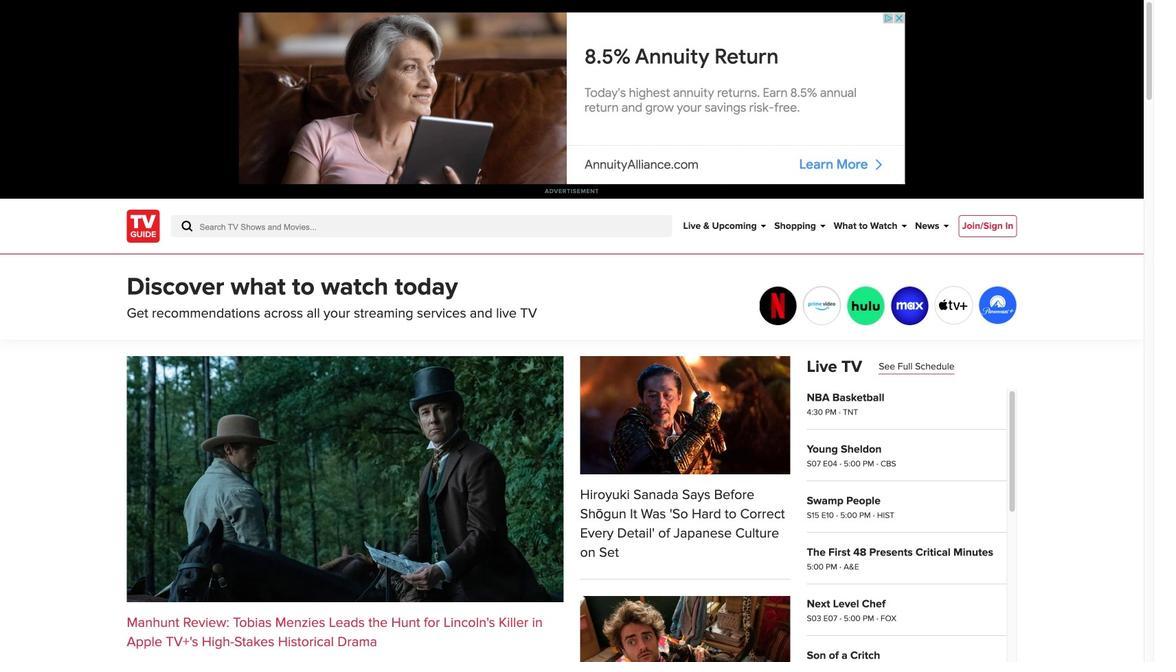 Task type: describe. For each thing, give the bounding box(es) containing it.
luke rollason, extraordinary image
[[581, 596, 791, 662]]

what to watch on paramount+ image
[[980, 287, 1017, 324]]

what to watch on netflix image
[[760, 287, 797, 325]]

what to watch on hulu image
[[848, 287, 885, 325]]

brandon flynn and tobias menzies, manhunt image
[[127, 356, 564, 602]]

what to watch on amazon prime image
[[804, 287, 841, 325]]



Task type: vqa. For each thing, say whether or not it's contained in the screenshot.
Brandon Flynn and Tobias Menzies, Manhunt Image
yes



Task type: locate. For each thing, give the bounding box(es) containing it.
menu item
[[959, 215, 1018, 237]]

what to watch on appletv+ image
[[936, 287, 973, 324]]

what to watch on hbo max image
[[892, 287, 929, 325]]

None field
[[171, 215, 673, 237]]

menu bar
[[684, 199, 950, 254]]

hiroyuki sanada, shōgun image
[[581, 356, 791, 474]]

advertisement element
[[239, 12, 906, 184]]



